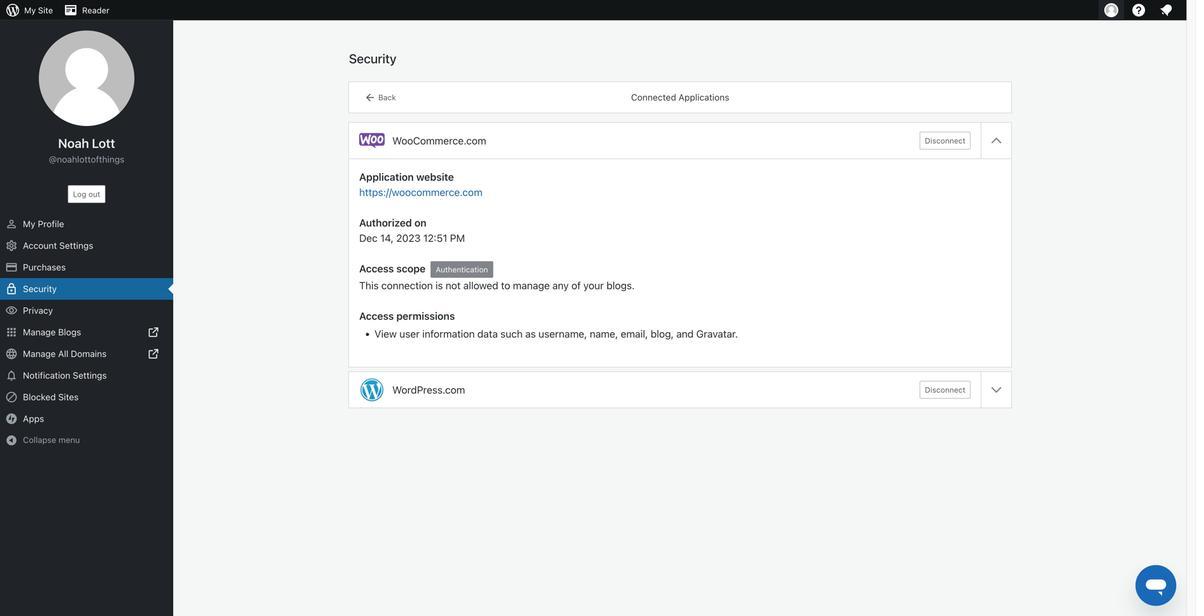 Task type: vqa. For each thing, say whether or not it's contained in the screenshot.
three
no



Task type: describe. For each thing, give the bounding box(es) containing it.
authorized on dec 14, 2023 12:51 pm
[[359, 217, 465, 244]]

sites
[[58, 392, 79, 403]]

log out button
[[68, 185, 105, 203]]

noah lott image
[[39, 31, 134, 126]]

blogs.
[[606, 280, 635, 292]]

on
[[414, 217, 427, 229]]

this connection is not allowed to manage any of your blogs.
[[359, 280, 635, 292]]

notifications image
[[5, 369, 18, 382]]

manage blogs link
[[0, 322, 173, 343]]

disconnect button for wordpress.com
[[920, 381, 971, 399]]

apps
[[23, 414, 44, 424]]

person image
[[5, 218, 18, 231]]

purchases link
[[0, 257, 173, 278]]

out
[[88, 190, 100, 199]]

notification
[[23, 370, 70, 381]]

purchases
[[23, 262, 66, 273]]

such
[[500, 328, 523, 340]]

any
[[552, 280, 569, 292]]

name,
[[590, 328, 618, 340]]

disconnect button for woocommerce.com
[[920, 132, 971, 150]]

authorized
[[359, 217, 412, 229]]

language image
[[5, 348, 18, 360]]

reader link
[[58, 0, 115, 20]]

manage all domains
[[23, 349, 107, 359]]

apps image
[[5, 326, 18, 339]]

@
[[49, 154, 57, 165]]

my site link
[[0, 0, 58, 20]]

settings for notification settings
[[73, 370, 107, 381]]

my site
[[24, 5, 53, 15]]

access for access permissions view user information data such as username, name, email, blog, and gravatar.
[[359, 310, 394, 322]]

security main content
[[349, 50, 1011, 408]]

log
[[73, 190, 86, 199]]

application
[[359, 171, 414, 183]]

manage blogs
[[23, 327, 81, 338]]

https://woocommerce.com link
[[359, 186, 483, 198]]

is
[[435, 280, 443, 292]]

privacy
[[23, 305, 53, 316]]

username,
[[539, 328, 587, 340]]

email,
[[621, 328, 648, 340]]

gravatar.
[[696, 328, 738, 340]]

allowed
[[463, 280, 498, 292]]

back
[[378, 93, 396, 102]]

collapse menu
[[23, 435, 80, 445]]

block image
[[5, 391, 18, 404]]

help image
[[1131, 3, 1146, 18]]

blogs
[[58, 327, 81, 338]]

visibility image
[[5, 304, 18, 317]]

connected applications
[[631, 92, 729, 103]]

14,
[[380, 232, 394, 244]]

access scope
[[359, 263, 426, 275]]

profile
[[38, 219, 64, 229]]

lott
[[92, 136, 115, 151]]

noah lott @ noahlottofthings
[[49, 136, 124, 165]]

permissions
[[396, 310, 455, 322]]

my for my profile
[[23, 219, 35, 229]]

blog,
[[651, 328, 674, 340]]

this
[[359, 280, 379, 292]]

applications
[[679, 92, 729, 103]]

manage your notifications image
[[1159, 3, 1174, 18]]

blocked sites link
[[0, 387, 173, 408]]

plugin icon image for wordpress.com
[[359, 377, 385, 403]]

noahlottofthings
[[57, 154, 124, 165]]

reader
[[82, 5, 109, 15]]

2023
[[396, 232, 421, 244]]



Task type: locate. For each thing, give the bounding box(es) containing it.
authentication
[[436, 265, 488, 274]]

security up privacy
[[23, 284, 57, 294]]

1 horizontal spatial security
[[349, 51, 396, 66]]

scope
[[396, 263, 426, 275]]

security link
[[0, 278, 173, 300]]

1 access from the top
[[359, 263, 394, 275]]

website
[[416, 171, 454, 183]]

disconnect
[[925, 136, 966, 145], [925, 386, 966, 395]]

0 horizontal spatial security
[[23, 284, 57, 294]]

1 disconnect from the top
[[925, 136, 966, 145]]

0 vertical spatial manage
[[23, 327, 56, 338]]

settings
[[59, 240, 93, 251], [73, 370, 107, 381]]

access up this
[[359, 263, 394, 275]]

manage
[[23, 327, 56, 338], [23, 349, 56, 359]]

notification settings
[[23, 370, 107, 381]]

my profile link
[[0, 213, 173, 235]]

my
[[24, 5, 36, 15], [23, 219, 35, 229]]

2 disconnect from the top
[[925, 386, 966, 395]]

settings down my profile link
[[59, 240, 93, 251]]

data
[[477, 328, 498, 340]]

disconnect for woocommerce.com
[[925, 136, 966, 145]]

1 vertical spatial disconnect button
[[920, 381, 971, 399]]

view
[[375, 328, 397, 340]]

information
[[422, 328, 475, 340]]

disconnect for wordpress.com
[[925, 386, 966, 395]]

of
[[571, 280, 581, 292]]

lock image
[[5, 283, 18, 296]]

0 vertical spatial security
[[349, 51, 396, 66]]

disconnect button
[[920, 132, 971, 150], [920, 381, 971, 399]]

1 manage from the top
[[23, 327, 56, 338]]

blocked sites
[[23, 392, 79, 403]]

0 vertical spatial plugin icon image
[[359, 128, 385, 153]]

my profile image
[[1104, 3, 1118, 17]]

2 access from the top
[[359, 310, 394, 322]]

2 plugin icon image from the top
[[359, 377, 385, 403]]

apps link
[[0, 408, 173, 430]]

log out
[[73, 190, 100, 199]]

0 vertical spatial my
[[24, 5, 36, 15]]

security inside main content
[[349, 51, 396, 66]]

application website https://woocommerce.com
[[359, 171, 483, 198]]

access up view
[[359, 310, 394, 322]]

domains
[[71, 349, 107, 359]]

and
[[676, 328, 694, 340]]

manage for manage blogs
[[23, 327, 56, 338]]

menu
[[59, 435, 80, 445]]

connected
[[631, 92, 676, 103]]

manage down privacy
[[23, 327, 56, 338]]

blocked
[[23, 392, 56, 403]]

all
[[58, 349, 68, 359]]

plugin icon image up the application
[[359, 128, 385, 153]]

1 plugin icon image from the top
[[359, 128, 385, 153]]

manage up notification
[[23, 349, 56, 359]]

notification settings link
[[0, 365, 173, 387]]

collapse menu link
[[0, 430, 173, 451]]

manage all domains link
[[0, 343, 173, 365]]

credit_card image
[[5, 261, 18, 274]]

1 vertical spatial plugin icon image
[[359, 377, 385, 403]]

plugin icon image left wordpress.com
[[359, 377, 385, 403]]

wordpress.com
[[392, 384, 465, 396]]

security
[[349, 51, 396, 66], [23, 284, 57, 294]]

user
[[399, 328, 420, 340]]

site
[[38, 5, 53, 15]]

not
[[446, 280, 461, 292]]

1 vertical spatial my
[[23, 219, 35, 229]]

account settings
[[23, 240, 93, 251]]

2 disconnect button from the top
[[920, 381, 971, 399]]

access inside access permissions view user information data such as username, name, email, blog, and gravatar.
[[359, 310, 394, 322]]

your
[[583, 280, 604, 292]]

1 vertical spatial settings
[[73, 370, 107, 381]]

to
[[501, 280, 510, 292]]

1 vertical spatial manage
[[23, 349, 56, 359]]

privacy link
[[0, 300, 173, 322]]

connection
[[381, 280, 433, 292]]

back link
[[364, 89, 396, 106]]

access
[[359, 263, 394, 275], [359, 310, 394, 322]]

plugin icon image
[[359, 128, 385, 153], [359, 377, 385, 403]]

0 vertical spatial disconnect button
[[920, 132, 971, 150]]

0 vertical spatial settings
[[59, 240, 93, 251]]

1 vertical spatial access
[[359, 310, 394, 322]]

1 vertical spatial disconnect
[[925, 386, 966, 395]]

woocommerce.com
[[392, 135, 486, 147]]

0 vertical spatial disconnect
[[925, 136, 966, 145]]

account settings link
[[0, 235, 173, 257]]

my profile
[[23, 219, 64, 229]]

noah
[[58, 136, 89, 151]]

pm
[[450, 232, 465, 244]]

2 manage from the top
[[23, 349, 56, 359]]

manage for manage all domains
[[23, 349, 56, 359]]

1 vertical spatial security
[[23, 284, 57, 294]]

collapse
[[23, 435, 56, 445]]

account
[[23, 240, 57, 251]]

my right person icon on the left top
[[23, 219, 35, 229]]

0 vertical spatial access
[[359, 263, 394, 275]]

settings image
[[5, 239, 18, 252]]

access for access scope
[[359, 263, 394, 275]]

12:51
[[423, 232, 447, 244]]

my for my site
[[24, 5, 36, 15]]

settings for account settings
[[59, 240, 93, 251]]

plugin icon image for woocommerce.com
[[359, 128, 385, 153]]

https://woocommerce.com
[[359, 186, 483, 198]]

access permissions view user information data such as username, name, email, blog, and gravatar.
[[359, 310, 738, 340]]

manage
[[513, 280, 550, 292]]

as
[[525, 328, 536, 340]]

security up back link
[[349, 51, 396, 66]]

1 disconnect button from the top
[[920, 132, 971, 150]]

my left site
[[24, 5, 36, 15]]

dec
[[359, 232, 378, 244]]

settings down domains
[[73, 370, 107, 381]]



